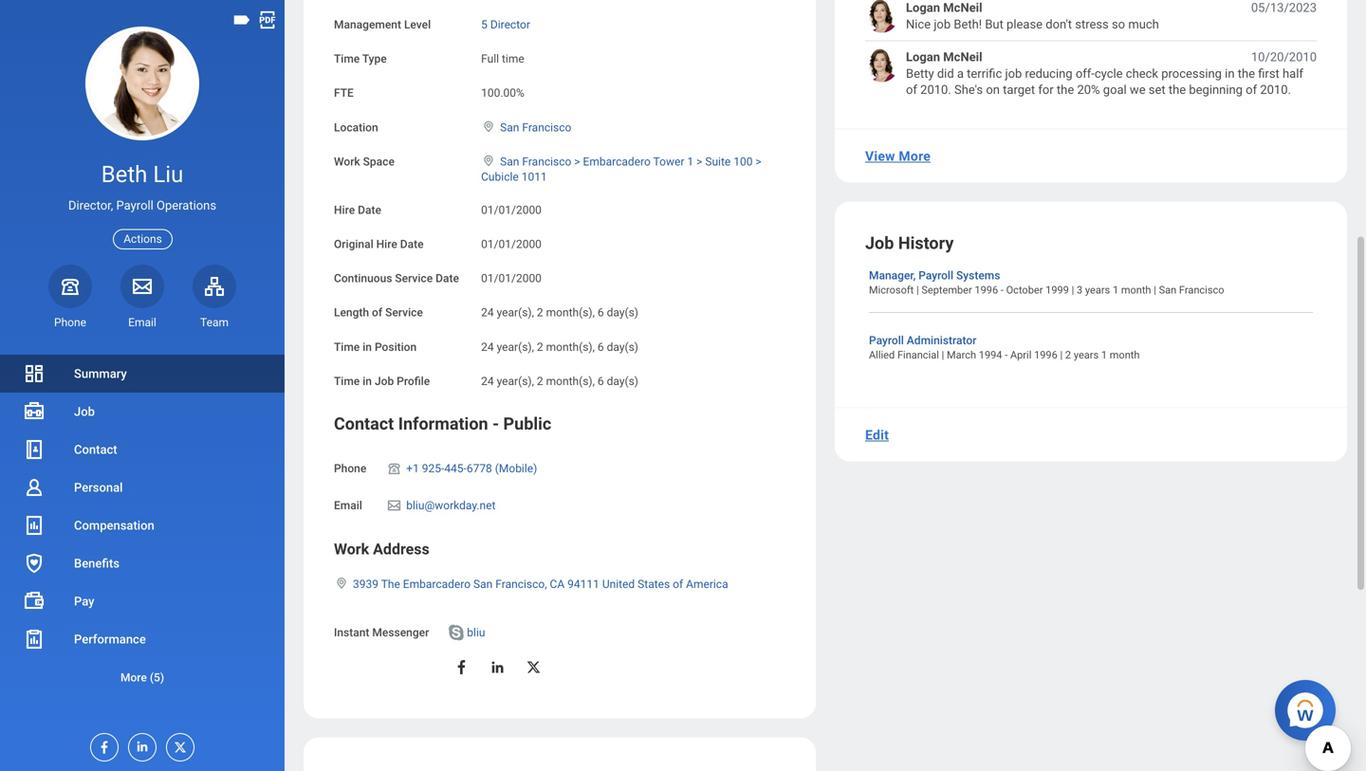 Task type: locate. For each thing, give the bounding box(es) containing it.
contact information - public button
[[334, 414, 552, 434]]

01/01/2000 for continuous service date
[[481, 272, 542, 285]]

2 logan from the top
[[906, 50, 941, 64]]

1 month(s), from the top
[[546, 306, 595, 320]]

3939
[[353, 578, 379, 591]]

location image up cubicle
[[481, 154, 497, 167]]

view
[[866, 148, 896, 164]]

job right nice
[[934, 17, 951, 31]]

contact information - public group
[[334, 413, 786, 688]]

0 horizontal spatial job
[[934, 17, 951, 31]]

24 inside 'length of service' element
[[481, 306, 494, 320]]

payroll for operations
[[116, 199, 154, 213]]

payroll administrator link
[[869, 330, 977, 347]]

- inside group
[[493, 414, 499, 434]]

20%
[[1078, 83, 1101, 97]]

24 for length of service
[[481, 306, 494, 320]]

contact inside list
[[74, 443, 117, 457]]

1 24 year(s), 2 month(s), 6 day(s) from the top
[[481, 306, 639, 320]]

mail image down phone icon
[[386, 498, 403, 514]]

mcneil
[[944, 0, 983, 15], [944, 50, 983, 64]]

time left type
[[334, 52, 360, 66]]

2 up 'time in position' element
[[537, 306, 544, 320]]

hire up "original"
[[334, 204, 355, 217]]

san inside san francisco > embarcadero tower 1 > suite 100 > cubicle 1011
[[500, 155, 520, 168]]

2010. down 'first' at right
[[1261, 83, 1292, 97]]

list
[[866, 0, 1317, 98], [0, 355, 285, 697]]

email up work address
[[334, 499, 362, 513]]

1 vertical spatial 24 year(s), 2 month(s), 6 day(s)
[[481, 341, 639, 354]]

payroll down beth liu
[[116, 199, 154, 213]]

1 vertical spatial phone
[[334, 462, 367, 476]]

time for time in position
[[334, 341, 360, 354]]

2 logan mcneil link from the top
[[906, 49, 983, 65]]

0 horizontal spatial contact
[[74, 443, 117, 457]]

month(s), for time in job profile
[[546, 375, 595, 388]]

0 vertical spatial 01/01/2000
[[481, 204, 542, 217]]

6 for time in job profile
[[598, 375, 604, 388]]

1 logan mcneil from the top
[[906, 0, 983, 15]]

24 year(s), 2 month(s), 6 day(s) up time in job profile element
[[481, 341, 639, 354]]

3
[[1077, 284, 1083, 296]]

0 vertical spatial mail image
[[131, 275, 154, 298]]

24 year(s), 2 month(s), 6 day(s) down 'time in position' element
[[481, 375, 639, 388]]

embarcadero inside san francisco > embarcadero tower 1 > suite 100 > cubicle 1011
[[583, 155, 651, 168]]

hire date element
[[481, 192, 542, 218]]

contact image
[[23, 439, 46, 461]]

contact for contact information - public
[[334, 414, 394, 434]]

0 horizontal spatial payroll
[[116, 199, 154, 213]]

location image for work space
[[481, 154, 497, 167]]

on
[[986, 83, 1000, 97]]

6 inside time in job profile element
[[598, 375, 604, 388]]

bliu
[[467, 627, 485, 640]]

2 vertical spatial month(s),
[[546, 375, 595, 388]]

1 vertical spatial logan
[[906, 50, 941, 64]]

2 vertical spatial 24 year(s), 2 month(s), 6 day(s)
[[481, 375, 639, 388]]

job down summary
[[74, 405, 95, 419]]

2 horizontal spatial 1
[[1113, 284, 1119, 296]]

1 vertical spatial location image
[[334, 577, 349, 590]]

mcneil up beth!
[[944, 0, 983, 15]]

1 vertical spatial contact
[[74, 443, 117, 457]]

1 mcneil from the top
[[944, 0, 983, 15]]

service down continuous service date
[[385, 306, 423, 320]]

benefits
[[74, 557, 120, 571]]

0 horizontal spatial >
[[575, 155, 580, 168]]

x image
[[167, 735, 188, 756]]

2010. down did
[[921, 83, 952, 97]]

day(s) inside 'length of service' element
[[607, 306, 639, 320]]

operations
[[157, 199, 216, 213]]

1 horizontal spatial 1
[[1102, 349, 1108, 361]]

job up 'target' on the right
[[1006, 66, 1023, 80]]

3 month(s), from the top
[[546, 375, 595, 388]]

time in position
[[334, 341, 417, 354]]

1 horizontal spatial embarcadero
[[583, 155, 651, 168]]

payroll up allied
[[869, 334, 904, 347]]

years down the '3'
[[1074, 349, 1099, 361]]

2 vertical spatial 24
[[481, 375, 494, 388]]

0 horizontal spatial job
[[74, 405, 95, 419]]

1 vertical spatial work
[[334, 541, 369, 559]]

view printable version (pdf) image
[[257, 9, 278, 30]]

benefits image
[[23, 552, 46, 575]]

2 for length of service
[[537, 306, 544, 320]]

3 day(s) from the top
[[607, 375, 639, 388]]

year(s), up time in job profile element
[[497, 341, 534, 354]]

0 vertical spatial location image
[[481, 154, 497, 167]]

san francisco
[[500, 121, 572, 134]]

2 year(s), from the top
[[497, 341, 534, 354]]

01/01/2000 down original hire date element
[[481, 272, 542, 285]]

3 year(s), from the top
[[497, 375, 534, 388]]

1 horizontal spatial the
[[1169, 83, 1187, 97]]

1 horizontal spatial date
[[400, 238, 424, 251]]

mcneil up the a
[[944, 50, 983, 64]]

work left space
[[334, 155, 360, 168]]

6 up time in job profile element
[[598, 341, 604, 354]]

1 horizontal spatial location image
[[481, 154, 497, 167]]

2 vertical spatial year(s),
[[497, 375, 534, 388]]

1 horizontal spatial facebook image
[[453, 659, 470, 676]]

facebook image down skype "icon"
[[453, 659, 470, 676]]

2 horizontal spatial job
[[866, 234, 894, 254]]

2 24 from the top
[[481, 341, 494, 354]]

employee's photo (logan mcneil) image left nice
[[866, 0, 899, 33]]

list containing logan mcneil
[[866, 0, 1317, 98]]

1 vertical spatial embarcadero
[[403, 578, 471, 591]]

more (5)
[[120, 672, 164, 685]]

01/01/2000 up original hire date element
[[481, 204, 542, 217]]

hire right "original"
[[376, 238, 398, 251]]

month(s), inside 'time in position' element
[[546, 341, 595, 354]]

the left 'first' at right
[[1238, 66, 1256, 80]]

1 vertical spatial list
[[0, 355, 285, 697]]

half
[[1283, 66, 1304, 80]]

date up continuous service date
[[400, 238, 424, 251]]

1 vertical spatial job
[[1006, 66, 1023, 80]]

contact inside group
[[334, 414, 394, 434]]

2 up time in job profile element
[[537, 341, 544, 354]]

1 horizontal spatial more
[[899, 148, 931, 164]]

2 vertical spatial 6
[[598, 375, 604, 388]]

6 down 'time in position' element
[[598, 375, 604, 388]]

tower
[[654, 155, 685, 168]]

san francisco link
[[500, 117, 572, 134]]

month(s), for time in position
[[546, 341, 595, 354]]

1 vertical spatial hire
[[376, 238, 398, 251]]

1 vertical spatial service
[[385, 306, 423, 320]]

years
[[1086, 284, 1111, 296], [1074, 349, 1099, 361]]

management
[[334, 18, 401, 31]]

01/01/2000
[[481, 204, 542, 217], [481, 238, 542, 251], [481, 272, 542, 285]]

24 year(s), 2 month(s), 6 day(s) for time in job profile
[[481, 375, 639, 388]]

1 year(s), from the top
[[497, 306, 534, 320]]

3 24 from the top
[[481, 375, 494, 388]]

contact up personal
[[74, 443, 117, 457]]

1 right the '3'
[[1113, 284, 1119, 296]]

of right states
[[673, 578, 684, 591]]

more left (5)
[[120, 672, 147, 685]]

2 6 from the top
[[598, 341, 604, 354]]

financial
[[898, 349, 940, 361]]

san up cubicle
[[500, 155, 520, 168]]

email up summary link
[[128, 316, 156, 329]]

time in job profile
[[334, 375, 430, 388]]

length of service element
[[481, 295, 639, 321]]

beth liu
[[101, 161, 183, 188]]

1 time from the top
[[334, 52, 360, 66]]

0 vertical spatial embarcadero
[[583, 155, 651, 168]]

2 24 year(s), 2 month(s), 6 day(s) from the top
[[481, 341, 639, 354]]

time down time in position
[[334, 375, 360, 388]]

phone left phone icon
[[334, 462, 367, 476]]

employee's photo (logan mcneil) image
[[866, 0, 899, 33], [866, 49, 899, 82]]

year(s), inside 'length of service' element
[[497, 306, 534, 320]]

work up 3939
[[334, 541, 369, 559]]

day(s) up time in job profile element
[[607, 341, 639, 354]]

2 down 'time in position' element
[[537, 375, 544, 388]]

job inside job link
[[74, 405, 95, 419]]

san right the '3'
[[1159, 284, 1177, 296]]

director
[[491, 18, 530, 31]]

goal
[[1104, 83, 1127, 97]]

2 vertical spatial in
[[363, 375, 372, 388]]

01/01/2000 for hire date
[[481, 204, 542, 217]]

facebook image
[[453, 659, 470, 676], [91, 735, 112, 756]]

24 year(s), 2 month(s), 6 day(s) up 'time in position' element
[[481, 306, 639, 320]]

3 time from the top
[[334, 375, 360, 388]]

job left profile
[[375, 375, 394, 388]]

location image
[[481, 154, 497, 167], [334, 577, 349, 590]]

0 vertical spatial employee's photo (logan mcneil) image
[[866, 0, 899, 33]]

management level
[[334, 18, 431, 31]]

1 vertical spatial year(s),
[[497, 341, 534, 354]]

1 vertical spatial 1996
[[1035, 349, 1058, 361]]

francisco for san francisco
[[522, 121, 572, 134]]

phone down phone image
[[54, 316, 86, 329]]

2 vertical spatial time
[[334, 375, 360, 388]]

- left the public
[[493, 414, 499, 434]]

1 right tower
[[688, 155, 694, 168]]

full
[[481, 52, 499, 66]]

1 horizontal spatial contact
[[334, 414, 394, 434]]

work
[[334, 155, 360, 168], [334, 541, 369, 559]]

manager, payroll systems
[[869, 269, 1001, 282]]

first
[[1259, 66, 1280, 80]]

list containing summary
[[0, 355, 285, 697]]

1996 down systems
[[975, 284, 999, 296]]

1 employee's photo (logan mcneil) image from the top
[[866, 0, 899, 33]]

year(s), down continuous service date element at the left
[[497, 306, 534, 320]]

0 horizontal spatial embarcadero
[[403, 578, 471, 591]]

0 vertical spatial francisco
[[522, 121, 572, 134]]

0 vertical spatial in
[[1225, 66, 1235, 80]]

1 vertical spatial facebook image
[[91, 735, 112, 756]]

year(s), inside time in job profile element
[[497, 375, 534, 388]]

month(s), down 'time in position' element
[[546, 375, 595, 388]]

3 24 year(s), 2 month(s), 6 day(s) from the top
[[481, 375, 639, 388]]

2010.
[[921, 83, 952, 97], [1261, 83, 1292, 97]]

1 horizontal spatial 2010.
[[1261, 83, 1292, 97]]

24 year(s), 2 month(s), 6 day(s) for length of service
[[481, 306, 639, 320]]

2 mcneil from the top
[[944, 50, 983, 64]]

0 horizontal spatial location image
[[334, 577, 349, 590]]

0 vertical spatial contact
[[334, 414, 394, 434]]

1 24 from the top
[[481, 306, 494, 320]]

1 vertical spatial date
[[400, 238, 424, 251]]

beth!
[[954, 17, 982, 31]]

contact link
[[0, 431, 285, 469]]

in inside betty did a terrific job reducing off-cycle check processing in the first half of 2010.  she's on target for the 20% goal we set the beginning of 2010.
[[1225, 66, 1235, 80]]

cycle
[[1095, 66, 1123, 80]]

2 vertical spatial day(s)
[[607, 375, 639, 388]]

service
[[395, 272, 433, 285], [385, 306, 423, 320]]

year(s), inside 'time in position' element
[[497, 341, 534, 354]]

payroll up september
[[919, 269, 954, 282]]

- left april
[[1005, 349, 1008, 361]]

email inside popup button
[[128, 316, 156, 329]]

embarcadero left tower
[[583, 155, 651, 168]]

0 vertical spatial time
[[334, 52, 360, 66]]

september
[[922, 284, 973, 296]]

of inside contact information - public group
[[673, 578, 684, 591]]

1 horizontal spatial mail image
[[386, 498, 403, 514]]

logan for nice
[[906, 0, 941, 15]]

the right for
[[1057, 83, 1075, 97]]

(5)
[[150, 672, 164, 685]]

2 for time in position
[[537, 341, 544, 354]]

embarcadero right the
[[403, 578, 471, 591]]

2 time from the top
[[334, 341, 360, 354]]

social media x image
[[525, 659, 542, 676]]

0 vertical spatial day(s)
[[607, 306, 639, 320]]

2 day(s) from the top
[[607, 341, 639, 354]]

service down original hire date
[[395, 272, 433, 285]]

years right the '3'
[[1086, 284, 1111, 296]]

2 horizontal spatial >
[[756, 155, 762, 168]]

compensation image
[[23, 514, 46, 537]]

logan mcneil up did
[[906, 50, 983, 64]]

summary link
[[0, 355, 285, 393]]

3 01/01/2000 from the top
[[481, 272, 542, 285]]

0 horizontal spatial mail image
[[131, 275, 154, 298]]

march
[[947, 349, 977, 361]]

instant
[[334, 627, 370, 640]]

view more button
[[858, 137, 939, 175]]

length
[[334, 306, 369, 320]]

2 inside time in job profile element
[[537, 375, 544, 388]]

2 for time in job profile
[[537, 375, 544, 388]]

continuous service date element
[[481, 261, 542, 286]]

2 month(s), from the top
[[546, 341, 595, 354]]

in down time in position
[[363, 375, 372, 388]]

2 horizontal spatial date
[[436, 272, 459, 285]]

check
[[1126, 66, 1159, 80]]

day(s) inside time in job profile element
[[607, 375, 639, 388]]

1 vertical spatial employee's photo (logan mcneil) image
[[866, 49, 899, 82]]

2 inside 'length of service' element
[[537, 306, 544, 320]]

1 day(s) from the top
[[607, 306, 639, 320]]

year(s), up the public
[[497, 375, 534, 388]]

1 horizontal spatial email
[[334, 499, 362, 513]]

facebook image left linkedin image
[[91, 735, 112, 756]]

0 vertical spatial work
[[334, 155, 360, 168]]

employee's photo (logan mcneil) image left betty
[[866, 49, 899, 82]]

0 horizontal spatial -
[[493, 414, 499, 434]]

logan mcneil for job
[[906, 0, 983, 15]]

date left continuous service date element at the left
[[436, 272, 459, 285]]

mcneil for a
[[944, 50, 983, 64]]

0 vertical spatial email
[[128, 316, 156, 329]]

year(s), for time in position
[[497, 341, 534, 354]]

date up original hire date
[[358, 204, 381, 217]]

5 director link
[[481, 14, 530, 31]]

month
[[1122, 284, 1152, 296], [1110, 349, 1140, 361]]

payroll inside navigation pane region
[[116, 199, 154, 213]]

job up "manager,"
[[866, 234, 894, 254]]

logan up nice
[[906, 0, 941, 15]]

0 horizontal spatial phone
[[54, 316, 86, 329]]

2 horizontal spatial payroll
[[919, 269, 954, 282]]

of
[[906, 83, 918, 97], [1246, 83, 1258, 97], [372, 306, 383, 320], [673, 578, 684, 591]]

phone image
[[57, 275, 84, 298]]

1
[[688, 155, 694, 168], [1113, 284, 1119, 296], [1102, 349, 1108, 361]]

team link
[[193, 265, 236, 330]]

betty did a terrific job reducing off-cycle check processing in the first half of 2010.  she's on target for the 20% goal we set the beginning of 2010.
[[906, 66, 1304, 97]]

more inside dropdown button
[[120, 672, 147, 685]]

work inside contact information - public group
[[334, 541, 369, 559]]

| right the '3'
[[1154, 284, 1157, 296]]

1 logan from the top
[[906, 0, 941, 15]]

month(s), inside time in job profile element
[[546, 375, 595, 388]]

profile
[[397, 375, 430, 388]]

phone
[[54, 316, 86, 329], [334, 462, 367, 476]]

1996 right april
[[1035, 349, 1058, 361]]

0 vertical spatial 24 year(s), 2 month(s), 6 day(s)
[[481, 306, 639, 320]]

logan mcneil link up beth!
[[906, 0, 983, 16]]

in for job
[[363, 375, 372, 388]]

much
[[1129, 17, 1160, 31]]

0 horizontal spatial 2010.
[[921, 83, 952, 97]]

the right set
[[1169, 83, 1187, 97]]

san right location image on the top of page
[[500, 121, 520, 134]]

logan mcneil up beth!
[[906, 0, 983, 15]]

6 up 'time in position' element
[[598, 306, 604, 320]]

1 horizontal spatial -
[[1001, 284, 1004, 296]]

2 logan mcneil from the top
[[906, 50, 983, 64]]

1 vertical spatial more
[[120, 672, 147, 685]]

navigation pane region
[[0, 0, 285, 772]]

3 6 from the top
[[598, 375, 604, 388]]

2 vertical spatial francisco
[[1180, 284, 1225, 296]]

year(s), for time in job profile
[[497, 375, 534, 388]]

month(s), up time in job profile element
[[546, 341, 595, 354]]

email
[[128, 316, 156, 329], [334, 499, 362, 513]]

0 vertical spatial payroll
[[116, 199, 154, 213]]

0 vertical spatial list
[[866, 0, 1317, 98]]

2 vertical spatial date
[[436, 272, 459, 285]]

+1 925-445-6778 (mobile) link
[[407, 458, 537, 476]]

logan mcneil link for job
[[906, 0, 983, 16]]

2 01/01/2000 from the top
[[481, 238, 542, 251]]

day(s) up 'time in position' element
[[607, 306, 639, 320]]

payroll for systems
[[919, 269, 954, 282]]

allied
[[869, 349, 895, 361]]

mail image up email beth liu element on the top left of page
[[131, 275, 154, 298]]

01/01/2000 up continuous service date element at the left
[[481, 238, 542, 251]]

- left the october
[[1001, 284, 1004, 296]]

location image left 3939
[[334, 577, 349, 590]]

1 vertical spatial 24
[[481, 341, 494, 354]]

fte element
[[481, 75, 525, 101]]

1 work from the top
[[334, 155, 360, 168]]

month(s), up 'time in position' element
[[546, 306, 595, 320]]

so
[[1112, 17, 1126, 31]]

bliu@workday.net link
[[407, 496, 496, 513]]

1 horizontal spatial job
[[1006, 66, 1023, 80]]

1 horizontal spatial phone
[[334, 462, 367, 476]]

1 logan mcneil link from the top
[[906, 0, 983, 16]]

united
[[603, 578, 635, 591]]

1 vertical spatial mail image
[[386, 498, 403, 514]]

date for hire
[[400, 238, 424, 251]]

0 vertical spatial logan mcneil
[[906, 0, 983, 15]]

benefits link
[[0, 545, 285, 583]]

day(s) inside 'time in position' element
[[607, 341, 639, 354]]

6 inside 'time in position' element
[[598, 341, 604, 354]]

more right view
[[899, 148, 931, 164]]

2 vertical spatial job
[[74, 405, 95, 419]]

level
[[404, 18, 431, 31]]

mail image inside popup button
[[131, 275, 154, 298]]

1 6 from the top
[[598, 306, 604, 320]]

mcneil for beth!
[[944, 0, 983, 15]]

work for work space
[[334, 155, 360, 168]]

month(s), inside 'length of service' element
[[546, 306, 595, 320]]

compensation
[[74, 519, 154, 533]]

contact down time in job profile
[[334, 414, 394, 434]]

2 vertical spatial -
[[493, 414, 499, 434]]

1 vertical spatial francisco
[[522, 155, 572, 168]]

full time element
[[481, 49, 525, 66]]

1 vertical spatial 01/01/2000
[[481, 238, 542, 251]]

2 inside 'time in position' element
[[537, 341, 544, 354]]

actions button
[[113, 229, 173, 249]]

0 horizontal spatial 1996
[[975, 284, 999, 296]]

24 year(s), 2 month(s), 6 day(s) for time in position
[[481, 341, 639, 354]]

time down "length"
[[334, 341, 360, 354]]

month(s),
[[546, 306, 595, 320], [546, 341, 595, 354], [546, 375, 595, 388]]

1 right april
[[1102, 349, 1108, 361]]

bliu@workday.net
[[407, 499, 496, 513]]

francisco
[[522, 121, 572, 134], [522, 155, 572, 168], [1180, 284, 1225, 296]]

2 work from the top
[[334, 541, 369, 559]]

0 horizontal spatial facebook image
[[91, 735, 112, 756]]

6 inside 'length of service' element
[[598, 306, 604, 320]]

445-
[[444, 462, 467, 476]]

year(s),
[[497, 306, 534, 320], [497, 341, 534, 354], [497, 375, 534, 388]]

3 > from the left
[[756, 155, 762, 168]]

1 01/01/2000 from the top
[[481, 204, 542, 217]]

24 inside time in job profile element
[[481, 375, 494, 388]]

of right beginning
[[1246, 83, 1258, 97]]

day(s) down 'time in position' element
[[607, 375, 639, 388]]

1 vertical spatial in
[[363, 341, 372, 354]]

logan up betty
[[906, 50, 941, 64]]

san left francisco,
[[474, 578, 493, 591]]

francisco inside san francisco > embarcadero tower 1 > suite 100 > cubicle 1011
[[522, 155, 572, 168]]

in left position
[[363, 341, 372, 354]]

day(s) for time in job profile
[[607, 375, 639, 388]]

24 inside 'time in position' element
[[481, 341, 494, 354]]

2 employee's photo (logan mcneil) image from the top
[[866, 49, 899, 82]]

0 horizontal spatial more
[[120, 672, 147, 685]]

0 vertical spatial date
[[358, 204, 381, 217]]

personal image
[[23, 476, 46, 499]]

1 horizontal spatial job
[[375, 375, 394, 388]]

of right "length"
[[372, 306, 383, 320]]

2 vertical spatial 1
[[1102, 349, 1108, 361]]

logan mcneil link up did
[[906, 49, 983, 65]]

in up beginning
[[1225, 66, 1235, 80]]

mail image
[[131, 275, 154, 298], [386, 498, 403, 514]]

1 vertical spatial time
[[334, 341, 360, 354]]

francisco for san francisco > embarcadero tower 1 > suite 100 > cubicle 1011
[[522, 155, 572, 168]]

summary image
[[23, 363, 46, 385]]

day(s)
[[607, 306, 639, 320], [607, 341, 639, 354], [607, 375, 639, 388]]

0 vertical spatial hire
[[334, 204, 355, 217]]

1 vertical spatial mcneil
[[944, 50, 983, 64]]

1 horizontal spatial >
[[697, 155, 703, 168]]

payroll
[[116, 199, 154, 213], [919, 269, 954, 282], [869, 334, 904, 347]]

instant messenger
[[334, 627, 429, 640]]

1 horizontal spatial list
[[866, 0, 1317, 98]]

1 vertical spatial payroll
[[919, 269, 954, 282]]

>
[[575, 155, 580, 168], [697, 155, 703, 168], [756, 155, 762, 168]]



Task type: describe. For each thing, give the bounding box(es) containing it.
compensation link
[[0, 507, 285, 545]]

0 vertical spatial 1996
[[975, 284, 999, 296]]

location image
[[481, 120, 497, 133]]

manager, payroll systems link
[[869, 265, 1001, 282]]

francisco,
[[496, 578, 547, 591]]

linkedin image
[[129, 735, 150, 755]]

microsoft   |   september 1996 - october 1999 | 3 years 1 month | san francisco
[[869, 284, 1225, 296]]

time for time type
[[334, 52, 360, 66]]

5 director
[[481, 18, 530, 31]]

skype image
[[446, 624, 465, 643]]

linkedin image
[[489, 659, 506, 676]]

time in position element
[[481, 329, 639, 355]]

public
[[504, 414, 552, 434]]

2 2010. from the left
[[1261, 83, 1292, 97]]

2 > from the left
[[697, 155, 703, 168]]

nice
[[906, 17, 931, 31]]

of down betty
[[906, 83, 918, 97]]

1 > from the left
[[575, 155, 580, 168]]

6 for time in position
[[598, 341, 604, 354]]

logan for betty
[[906, 50, 941, 64]]

1 vertical spatial years
[[1074, 349, 1099, 361]]

work space
[[334, 155, 395, 168]]

email inside contact information - public group
[[334, 499, 362, 513]]

0 vertical spatial more
[[899, 148, 931, 164]]

set
[[1149, 83, 1166, 97]]

0 vertical spatial month
[[1122, 284, 1152, 296]]

time in job profile element
[[481, 363, 639, 389]]

processing
[[1162, 66, 1222, 80]]

director,
[[68, 199, 113, 213]]

san inside contact information - public group
[[474, 578, 493, 591]]

job for job history
[[866, 234, 894, 254]]

location image for work address
[[334, 577, 349, 590]]

1 horizontal spatial payroll
[[869, 334, 904, 347]]

in for position
[[363, 341, 372, 354]]

april
[[1011, 349, 1032, 361]]

don't
[[1046, 17, 1073, 31]]

1 horizontal spatial 1996
[[1035, 349, 1058, 361]]

cubicle
[[481, 170, 519, 184]]

time type
[[334, 52, 387, 66]]

view team image
[[203, 275, 226, 298]]

100
[[734, 155, 753, 168]]

date for service
[[436, 272, 459, 285]]

0 vertical spatial -
[[1001, 284, 1004, 296]]

1 inside san francisco > embarcadero tower 1 > suite 100 > cubicle 1011
[[688, 155, 694, 168]]

day(s) for length of service
[[607, 306, 639, 320]]

employee's photo (logan mcneil) image for betty did a terrific job reducing off-cycle check processing in the first half of 2010.  she's on target for the 20% goal we set the beginning of 2010.
[[866, 49, 899, 82]]

location
[[334, 121, 378, 134]]

email beth liu element
[[121, 315, 164, 330]]

target
[[1003, 83, 1036, 97]]

0 vertical spatial job
[[934, 17, 951, 31]]

job for job
[[74, 405, 95, 419]]

manager,
[[869, 269, 916, 282]]

performance link
[[0, 621, 285, 659]]

| down administrator
[[942, 349, 945, 361]]

logan mcneil for did
[[906, 50, 983, 64]]

beth
[[101, 161, 148, 188]]

betty
[[906, 66, 935, 80]]

summary
[[74, 367, 127, 381]]

original hire date element
[[481, 226, 542, 252]]

microsoft
[[869, 284, 914, 296]]

24 for time in job profile
[[481, 375, 494, 388]]

24 for time in position
[[481, 341, 494, 354]]

0 horizontal spatial hire
[[334, 204, 355, 217]]

100.00%
[[481, 87, 525, 100]]

time for time in job profile
[[334, 375, 360, 388]]

performance
[[74, 633, 146, 647]]

continuous service date
[[334, 272, 459, 285]]

2 horizontal spatial -
[[1005, 349, 1008, 361]]

continuous
[[334, 272, 392, 285]]

bliu link
[[467, 623, 485, 640]]

day(s) for time in position
[[607, 341, 639, 354]]

0 vertical spatial service
[[395, 272, 433, 285]]

employee's photo (logan mcneil) image for nice job beth! but please don't stress so much
[[866, 0, 899, 33]]

information
[[398, 414, 488, 434]]

original
[[334, 238, 374, 251]]

1 vertical spatial month
[[1110, 349, 1140, 361]]

1 2010. from the left
[[921, 83, 952, 97]]

contact information - public
[[334, 414, 552, 434]]

embarcadero inside 3939 the embarcadero san francisco, ca 94111 united states of america link
[[403, 578, 471, 591]]

liu
[[153, 161, 183, 188]]

2 horizontal spatial the
[[1238, 66, 1256, 80]]

year(s), for length of service
[[497, 306, 534, 320]]

phone button
[[48, 265, 92, 330]]

10/20/2010
[[1252, 50, 1317, 64]]

contact for contact
[[74, 443, 117, 457]]

team beth liu element
[[193, 315, 236, 330]]

pay image
[[23, 590, 46, 613]]

1 vertical spatial job
[[375, 375, 394, 388]]

| left the '3'
[[1072, 284, 1075, 296]]

2 right april
[[1066, 349, 1072, 361]]

edit
[[866, 427, 889, 443]]

| down 'manager, payroll systems'
[[917, 284, 919, 296]]

performance image
[[23, 628, 46, 651]]

san francisco > embarcadero tower 1 > suite 100 > cubicle 1011
[[481, 155, 762, 184]]

she's
[[955, 83, 983, 97]]

1 vertical spatial 1
[[1113, 284, 1119, 296]]

october
[[1007, 284, 1044, 296]]

address
[[373, 541, 430, 559]]

off-
[[1076, 66, 1095, 80]]

for
[[1039, 83, 1054, 97]]

fte
[[334, 87, 354, 100]]

personal link
[[0, 469, 285, 507]]

more (5) button
[[0, 667, 285, 690]]

01/01/2000 for original hire date
[[481, 238, 542, 251]]

more (5) button
[[0, 659, 285, 697]]

stress
[[1076, 17, 1109, 31]]

payroll administrator
[[869, 334, 977, 347]]

original hire date
[[334, 238, 424, 251]]

please
[[1007, 17, 1043, 31]]

work for work address
[[334, 541, 369, 559]]

0 horizontal spatial the
[[1057, 83, 1075, 97]]

6 for length of service
[[598, 306, 604, 320]]

3939 the embarcadero san francisco, ca 94111 united states of america link
[[353, 574, 729, 591]]

time
[[502, 52, 525, 66]]

team
[[200, 316, 229, 329]]

suite
[[706, 155, 731, 168]]

phone inside popup button
[[54, 316, 86, 329]]

job image
[[23, 401, 46, 423]]

america
[[686, 578, 729, 591]]

administrator
[[907, 334, 977, 347]]

hire date
[[334, 204, 381, 217]]

month(s), for length of service
[[546, 306, 595, 320]]

1999
[[1046, 284, 1070, 296]]

1 horizontal spatial hire
[[376, 238, 398, 251]]

0 vertical spatial years
[[1086, 284, 1111, 296]]

phone image
[[386, 461, 403, 476]]

3939 the embarcadero san francisco, ca 94111 united states of america
[[353, 578, 729, 591]]

tag image
[[232, 9, 252, 30]]

san francisco > embarcadero tower 1 > suite 100 > cubicle 1011 link
[[481, 151, 762, 184]]

925-
[[422, 462, 445, 476]]

logan mcneil link for did
[[906, 49, 983, 65]]

1011
[[522, 170, 547, 184]]

did
[[938, 66, 955, 80]]

| right april
[[1061, 349, 1063, 361]]

0 horizontal spatial date
[[358, 204, 381, 217]]

but
[[986, 17, 1004, 31]]

a
[[958, 66, 964, 80]]

(mobile)
[[495, 462, 537, 476]]

05/13/2023
[[1252, 0, 1317, 15]]

type
[[362, 52, 387, 66]]

0 vertical spatial facebook image
[[453, 659, 470, 676]]

position
[[375, 341, 417, 354]]

+1 925-445-6778 (mobile)
[[407, 462, 537, 476]]

job inside betty did a terrific job reducing off-cycle check processing in the first half of 2010.  she's on target for the 20% goal we set the beginning of 2010.
[[1006, 66, 1023, 80]]

systems
[[957, 269, 1001, 282]]

allied financial   |   march 1994 - april 1996 | 2 years 1 month
[[869, 349, 1140, 361]]

personal
[[74, 481, 123, 495]]

phone inside contact information - public group
[[334, 462, 367, 476]]

terrific
[[967, 66, 1003, 80]]

phone beth liu element
[[48, 315, 92, 330]]

we
[[1130, 83, 1146, 97]]



Task type: vqa. For each thing, say whether or not it's contained in the screenshot.
Row containing Maria Cardoza
no



